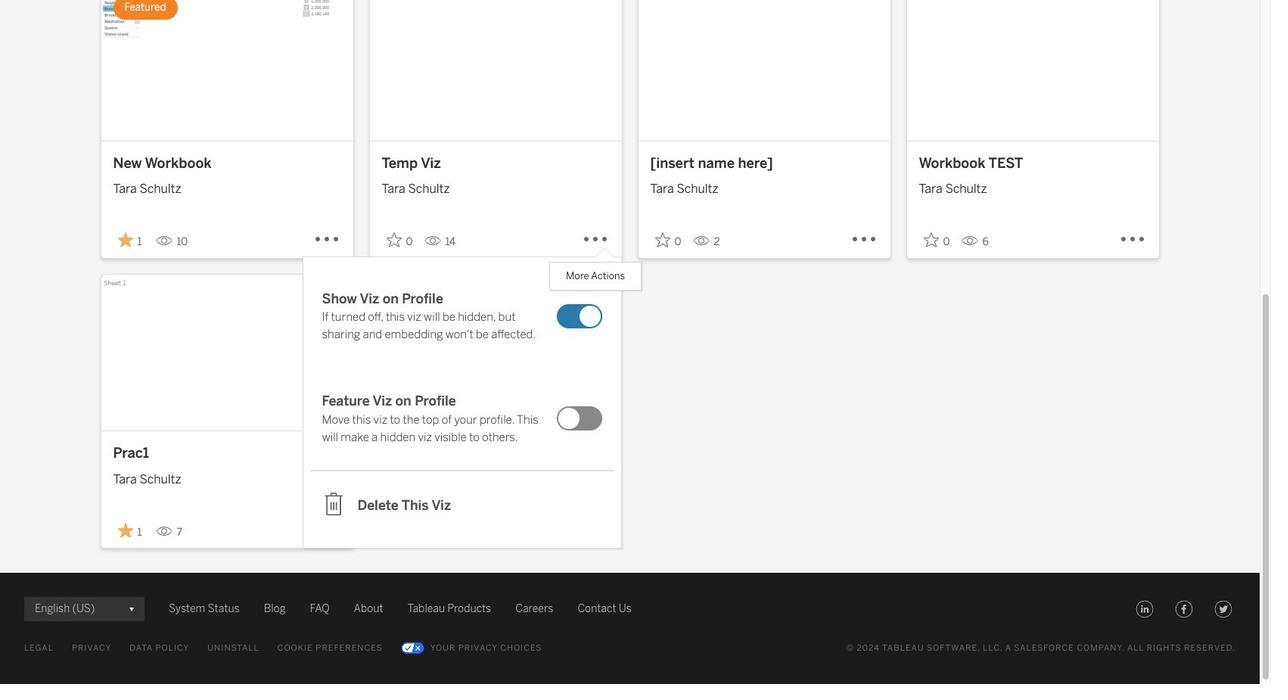 Task type: locate. For each thing, give the bounding box(es) containing it.
add favorite image
[[386, 233, 402, 248], [924, 233, 939, 248]]

selected language element
[[35, 597, 134, 622]]

1 add favorite button from the left
[[382, 228, 418, 253]]

3 add favorite button from the left
[[919, 228, 956, 253]]

0 horizontal spatial add favorite button
[[382, 228, 418, 253]]

menu item
[[311, 265, 614, 367], [311, 367, 614, 472]]

remove favorite image
[[118, 523, 133, 538]]

Add Favorite button
[[382, 228, 418, 253], [651, 228, 687, 253], [919, 228, 956, 253]]

2 add favorite image from the left
[[924, 233, 939, 248]]

0 horizontal spatial add favorite image
[[386, 233, 402, 248]]

1 horizontal spatial add favorite button
[[651, 228, 687, 253]]

0 vertical spatial remove favorite button
[[113, 228, 150, 253]]

more actions image
[[583, 226, 610, 253]]

remove favorite image
[[118, 233, 133, 248]]

2 horizontal spatial add favorite button
[[919, 228, 956, 253]]

1 horizontal spatial add favorite image
[[924, 233, 939, 248]]

dialog
[[303, 247, 621, 548]]

featured element
[[113, 0, 178, 20]]

1 vertical spatial remove favorite button
[[113, 518, 150, 543]]

Remove Favorite button
[[113, 228, 150, 253], [113, 518, 150, 543]]

workbook thumbnail image
[[101, 0, 353, 141], [370, 0, 622, 141], [639, 0, 891, 141], [907, 0, 1159, 141], [101, 275, 353, 431]]



Task type: vqa. For each thing, say whether or not it's contained in the screenshot.
the leftmost Add Favorite icon
yes



Task type: describe. For each thing, give the bounding box(es) containing it.
1 menu item from the top
[[311, 265, 614, 367]]

add favorite image
[[655, 233, 670, 248]]

2 menu item from the top
[[311, 367, 614, 472]]

2 add favorite button from the left
[[651, 228, 687, 253]]

1 remove favorite button from the top
[[113, 228, 150, 253]]

2 remove favorite button from the top
[[113, 518, 150, 543]]

list options menu
[[303, 257, 621, 548]]

1 add favorite image from the left
[[386, 233, 402, 248]]



